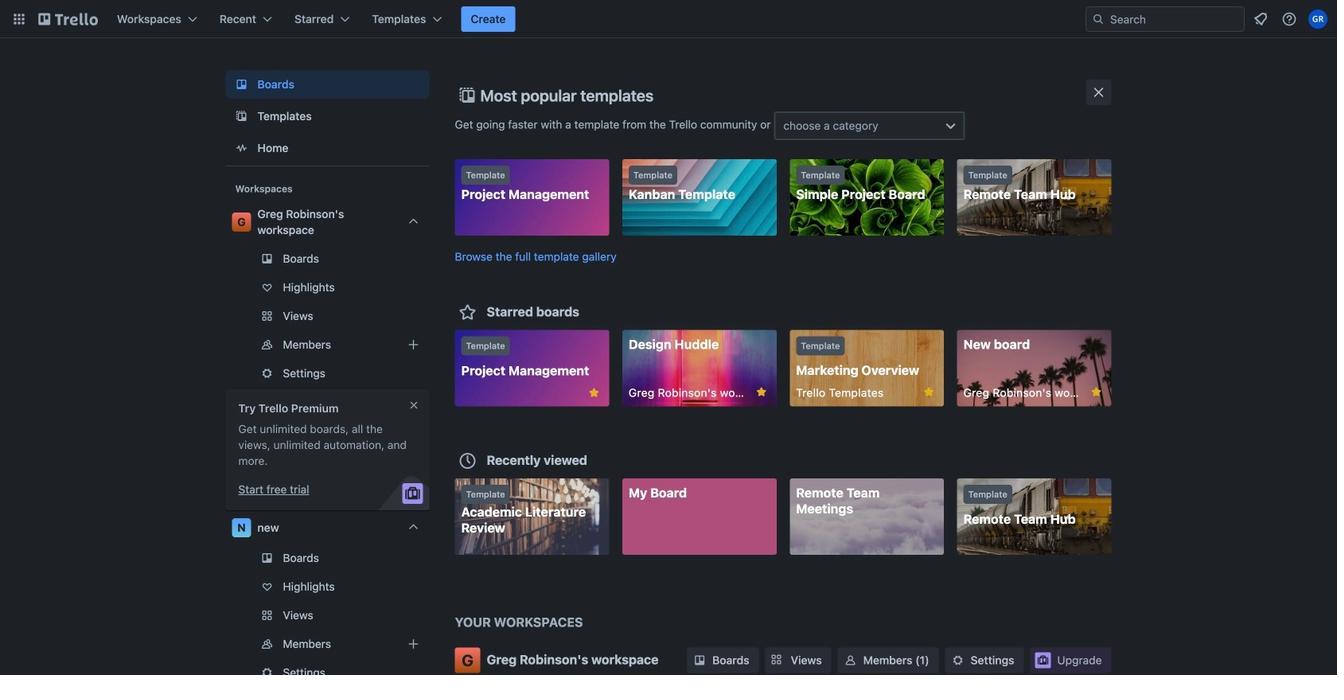 Task type: vqa. For each thing, say whether or not it's contained in the screenshot.
Star or unstar board icon
no



Task type: describe. For each thing, give the bounding box(es) containing it.
1 sm image from the left
[[692, 653, 708, 669]]

primary element
[[0, 0, 1338, 38]]

search image
[[1093, 13, 1105, 25]]

click to unstar this board. it will be removed from your starred list. image
[[922, 385, 937, 399]]

greg robinson (gregrobinson96) image
[[1309, 10, 1328, 29]]

2 sm image from the left
[[950, 653, 966, 669]]

open information menu image
[[1282, 11, 1298, 27]]

Search field
[[1105, 8, 1245, 30]]

board image
[[232, 75, 251, 94]]

sm image
[[843, 653, 859, 669]]

template board image
[[232, 107, 251, 126]]

add image
[[404, 335, 423, 354]]

1 horizontal spatial click to unstar this board. it will be removed from your starred list. image
[[755, 385, 769, 399]]

add image
[[404, 635, 423, 654]]



Task type: locate. For each thing, give the bounding box(es) containing it.
click to unstar this board. it will be removed from your starred list. image
[[755, 385, 769, 399], [587, 386, 602, 400]]

0 notifications image
[[1252, 10, 1271, 29]]

0 horizontal spatial click to unstar this board. it will be removed from your starred list. image
[[587, 386, 602, 400]]

back to home image
[[38, 6, 98, 32]]

1 horizontal spatial sm image
[[950, 653, 966, 669]]

home image
[[232, 139, 251, 158]]

0 horizontal spatial sm image
[[692, 653, 708, 669]]

sm image
[[692, 653, 708, 669], [950, 653, 966, 669]]



